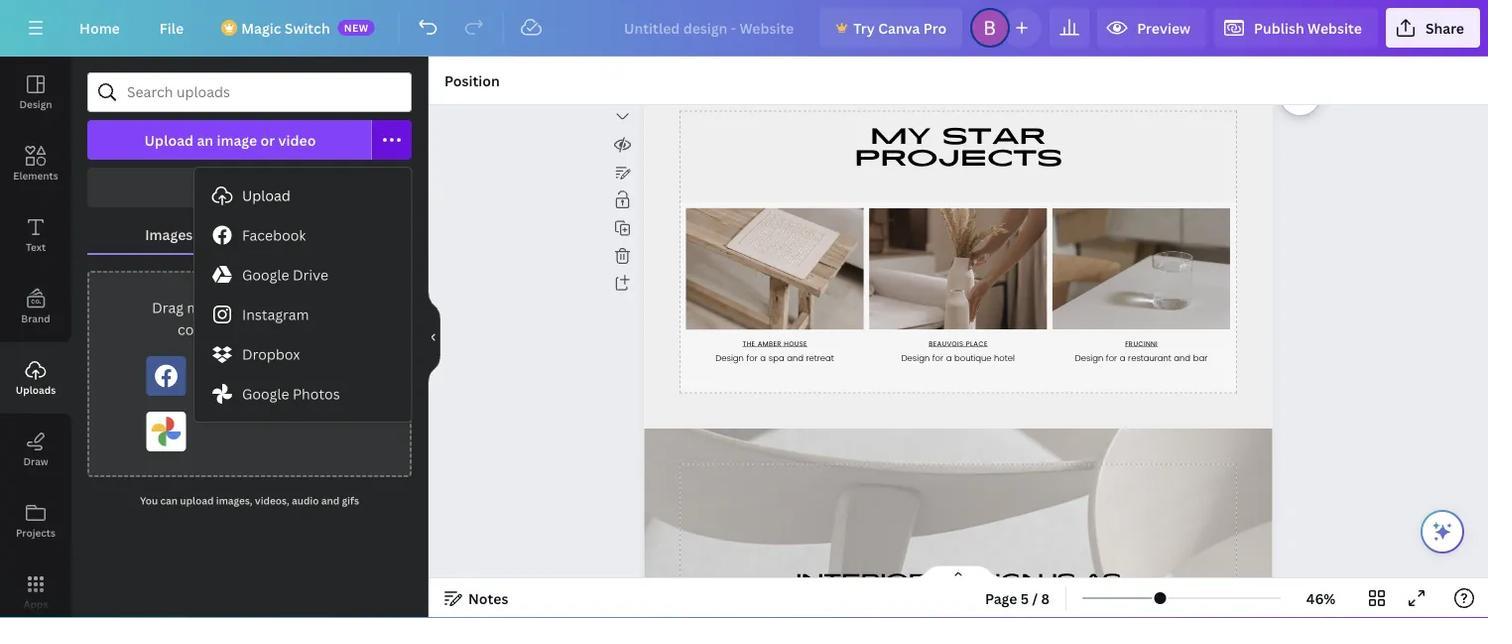 Task type: locate. For each thing, give the bounding box(es) containing it.
canva assistant image
[[1431, 520, 1455, 544]]

1 horizontal spatial a
[[946, 351, 952, 366]]

try canva pro
[[854, 18, 947, 37]]

page 5 / 8 button
[[977, 582, 1058, 614]]

media
[[187, 298, 228, 317]]

restaurant
[[1128, 351, 1171, 366]]

46%
[[1306, 589, 1336, 608]]

for down beauvois
[[932, 351, 944, 366]]

magic switch
[[241, 18, 330, 37]]

3 for from the left
[[1106, 351, 1117, 366]]

google up to
[[242, 265, 289, 284]]

apps
[[23, 597, 48, 611]]

design down the
[[716, 351, 744, 366]]

2 horizontal spatial for
[[1106, 351, 1117, 366]]

2 google from the top
[[242, 384, 289, 403]]

design
[[19, 97, 52, 111], [716, 351, 744, 366], [901, 351, 930, 366], [1075, 351, 1103, 366]]

1 horizontal spatial upload
[[242, 186, 291, 205]]

here
[[231, 298, 262, 317]]

menu
[[194, 168, 411, 422]]

facebook button
[[194, 215, 411, 255]]

0 horizontal spatial upload
[[180, 494, 214, 508]]

retreat
[[806, 351, 834, 366]]

for down the
[[746, 351, 758, 366]]

1 horizontal spatial for
[[932, 351, 944, 366]]

videos
[[308, 225, 354, 244]]

0 vertical spatial or
[[260, 130, 275, 149]]

draw button
[[0, 414, 71, 485]]

for for boutique
[[932, 351, 944, 366]]

publish
[[1254, 18, 1304, 37]]

2 a from the left
[[946, 351, 952, 366]]

google photos
[[242, 384, 340, 403]]

1 for from the left
[[746, 351, 758, 366]]

design down beauvois
[[901, 351, 930, 366]]

house
[[784, 338, 807, 349]]

1 vertical spatial google
[[242, 384, 289, 403]]

a for boutique
[[946, 351, 952, 366]]

design for a restaurant and bar
[[1075, 351, 1208, 366]]

1 horizontal spatial or
[[333, 298, 347, 317]]

publish website button
[[1215, 8, 1378, 48]]

preview
[[1137, 18, 1191, 37]]

my star projects
[[855, 122, 1062, 170]]

main menu bar
[[0, 0, 1488, 57]]

1 vertical spatial an
[[236, 320, 252, 339]]

side panel tab list
[[0, 57, 71, 618]]

a
[[760, 351, 766, 366], [946, 351, 952, 366], [1120, 351, 1126, 366]]

google inside button
[[242, 265, 289, 284]]

new
[[344, 21, 369, 34]]

1 vertical spatial upload
[[242, 186, 291, 205]]

my
[[871, 122, 932, 148]]

0 vertical spatial google
[[242, 265, 289, 284]]

page 5 / 8
[[985, 589, 1050, 608]]

projects
[[855, 144, 1062, 170]]

connect
[[178, 320, 232, 339]]

1 horizontal spatial an
[[236, 320, 252, 339]]

design for design
[[19, 97, 52, 111]]

switch
[[285, 18, 330, 37]]

design for a spa and retreat
[[716, 351, 834, 366]]

2 horizontal spatial and
[[1174, 351, 1191, 366]]

or left video
[[260, 130, 275, 149]]

place
[[966, 338, 988, 349]]

facebook
[[242, 226, 306, 245]]

0 vertical spatial upload
[[283, 298, 329, 317]]

design for design for a spa and retreat
[[716, 351, 744, 366]]

frucinni
[[1125, 338, 1158, 349]]

image
[[217, 130, 257, 149]]

upload right can at the left bottom of page
[[180, 494, 214, 508]]

an inside drag media here to upload or connect an account...
[[236, 320, 252, 339]]

or inside button
[[260, 130, 275, 149]]

3 a from the left
[[1120, 351, 1126, 366]]

upload up account...
[[283, 298, 329, 317]]

or down google drive button
[[333, 298, 347, 317]]

elements button
[[0, 128, 71, 199]]

0 horizontal spatial or
[[260, 130, 275, 149]]

for left restaurant
[[1106, 351, 1117, 366]]

a down beauvois
[[946, 351, 952, 366]]

8
[[1041, 589, 1050, 608]]

1 horizontal spatial and
[[787, 351, 804, 366]]

hotel
[[994, 351, 1015, 366]]

uploads button
[[0, 342, 71, 414]]

for for restaurant
[[1106, 351, 1117, 366]]

2 horizontal spatial a
[[1120, 351, 1126, 366]]

page
[[985, 589, 1017, 608]]

upload
[[144, 130, 194, 149], [242, 186, 291, 205]]

1 vertical spatial or
[[333, 298, 347, 317]]

and left bar on the right
[[1174, 351, 1191, 366]]

boutique
[[954, 351, 992, 366]]

upload left image
[[144, 130, 194, 149]]

0 vertical spatial upload
[[144, 130, 194, 149]]

brand button
[[0, 271, 71, 342]]

photos
[[293, 384, 340, 403]]

1 google from the top
[[242, 265, 289, 284]]

an left image
[[197, 130, 213, 149]]

an down the "here"
[[236, 320, 252, 339]]

upload
[[283, 298, 329, 317], [180, 494, 214, 508]]

bar
[[1193, 351, 1208, 366]]

instagram button
[[194, 295, 411, 334]]

google
[[242, 265, 289, 284], [242, 384, 289, 403]]

0 horizontal spatial upload
[[144, 130, 194, 149]]

google inside 'button'
[[242, 384, 289, 403]]

website
[[1308, 18, 1362, 37]]

position
[[445, 71, 500, 90]]

1 horizontal spatial upload
[[283, 298, 329, 317]]

a down frucinni
[[1120, 351, 1126, 366]]

and
[[787, 351, 804, 366], [1174, 351, 1191, 366], [321, 494, 340, 508]]

google for google photos
[[242, 384, 289, 403]]

design left restaurant
[[1075, 351, 1103, 366]]

upload inside button
[[144, 130, 194, 149]]

a left spa
[[760, 351, 766, 366]]

0 vertical spatial an
[[197, 130, 213, 149]]

dropbox button
[[194, 334, 411, 374]]

record yourself button
[[87, 168, 412, 207]]

2 for from the left
[[932, 351, 944, 366]]

an
[[197, 130, 213, 149], [236, 320, 252, 339]]

upload inside drag media here to upload or connect an account...
[[283, 298, 329, 317]]

google down the dropbox on the bottom left of page
[[242, 384, 289, 403]]

google photos button
[[194, 374, 411, 414]]

projects
[[16, 526, 56, 539]]

publish website
[[1254, 18, 1362, 37]]

upload for upload an image or video
[[144, 130, 194, 149]]

0 horizontal spatial an
[[197, 130, 213, 149]]

for for spa
[[746, 351, 758, 366]]

upload an image or video
[[144, 130, 316, 149]]

upload inside button
[[242, 186, 291, 205]]

upload up the facebook
[[242, 186, 291, 205]]

share
[[1426, 18, 1464, 37]]

1 a from the left
[[760, 351, 766, 366]]

and left 'gifs'
[[321, 494, 340, 508]]

0 horizontal spatial for
[[746, 351, 758, 366]]

design up elements 'button'
[[19, 97, 52, 111]]

0 horizontal spatial a
[[760, 351, 766, 366]]

design inside "button"
[[19, 97, 52, 111]]

gifs
[[342, 494, 359, 508]]

amber
[[758, 338, 782, 349]]

and down house
[[787, 351, 804, 366]]

for
[[746, 351, 758, 366], [932, 351, 944, 366], [1106, 351, 1117, 366]]



Task type: vqa. For each thing, say whether or not it's contained in the screenshot.
styles to the right
no



Task type: describe. For each thing, give the bounding box(es) containing it.
upload for upload
[[242, 186, 291, 205]]

drag media here to upload or connect an account...
[[152, 298, 347, 339]]

pro
[[924, 18, 947, 37]]

images,
[[216, 494, 253, 508]]

and for bar
[[1174, 351, 1191, 366]]

1 vertical spatial upload
[[180, 494, 214, 508]]

the
[[743, 338, 755, 349]]

upload button
[[194, 176, 411, 215]]

uploads
[[16, 383, 56, 396]]

spa
[[769, 351, 784, 366]]

design for design for a boutique hotel
[[901, 351, 930, 366]]

google drive button
[[194, 255, 411, 295]]

images button
[[87, 215, 251, 253]]

yourself
[[247, 178, 303, 197]]

a for restaurant
[[1120, 351, 1126, 366]]

video
[[278, 130, 316, 149]]

/
[[1032, 589, 1038, 608]]

a for spa
[[760, 351, 766, 366]]

try
[[854, 18, 875, 37]]

magic
[[241, 18, 281, 37]]

notes button
[[437, 582, 516, 614]]

home
[[79, 18, 120, 37]]

try canva pro button
[[820, 8, 963, 48]]

dropbox
[[242, 345, 300, 364]]

record yourself
[[196, 178, 303, 197]]

you can upload images, videos, audio and gifs
[[140, 494, 359, 508]]

share button
[[1386, 8, 1480, 48]]

0 horizontal spatial and
[[321, 494, 340, 508]]

account...
[[256, 320, 321, 339]]

you
[[140, 494, 158, 508]]

file button
[[144, 8, 200, 48]]

and for retreat
[[787, 351, 804, 366]]

google for google drive
[[242, 265, 289, 284]]

5
[[1021, 589, 1029, 608]]

drive
[[293, 265, 328, 284]]

instagram
[[242, 305, 309, 324]]

brand
[[21, 312, 50, 325]]

or inside drag media here to upload or connect an account...
[[333, 298, 347, 317]]

can
[[160, 494, 178, 508]]

file
[[160, 18, 184, 37]]

upload an image or video button
[[87, 120, 372, 160]]

the amber house
[[743, 338, 807, 349]]

star
[[943, 122, 1046, 148]]

record
[[196, 178, 244, 197]]

drag
[[152, 298, 184, 317]]

design for design for a restaurant and bar
[[1075, 351, 1103, 366]]

home link
[[64, 8, 136, 48]]

Design title text field
[[608, 8, 812, 48]]

menu containing upload
[[194, 168, 411, 422]]

canva
[[878, 18, 920, 37]]

google drive
[[242, 265, 328, 284]]

projects button
[[0, 485, 71, 557]]

images
[[145, 225, 193, 244]]

apps button
[[0, 557, 71, 618]]

preview button
[[1097, 8, 1207, 48]]

elements
[[13, 169, 58, 182]]

text button
[[0, 199, 71, 271]]

text
[[26, 240, 46, 254]]

videos,
[[255, 494, 289, 508]]

Search uploads search field
[[127, 73, 399, 111]]

46% button
[[1289, 582, 1353, 614]]

hide image
[[428, 290, 441, 385]]

design for a boutique hotel
[[901, 351, 1015, 366]]

position button
[[437, 64, 508, 96]]

to
[[265, 298, 279, 317]]

beauvois
[[929, 338, 964, 349]]

an inside button
[[197, 130, 213, 149]]

design button
[[0, 57, 71, 128]]

show pages image
[[911, 565, 1006, 580]]

audio
[[292, 494, 319, 508]]

videos button
[[251, 215, 412, 253]]



